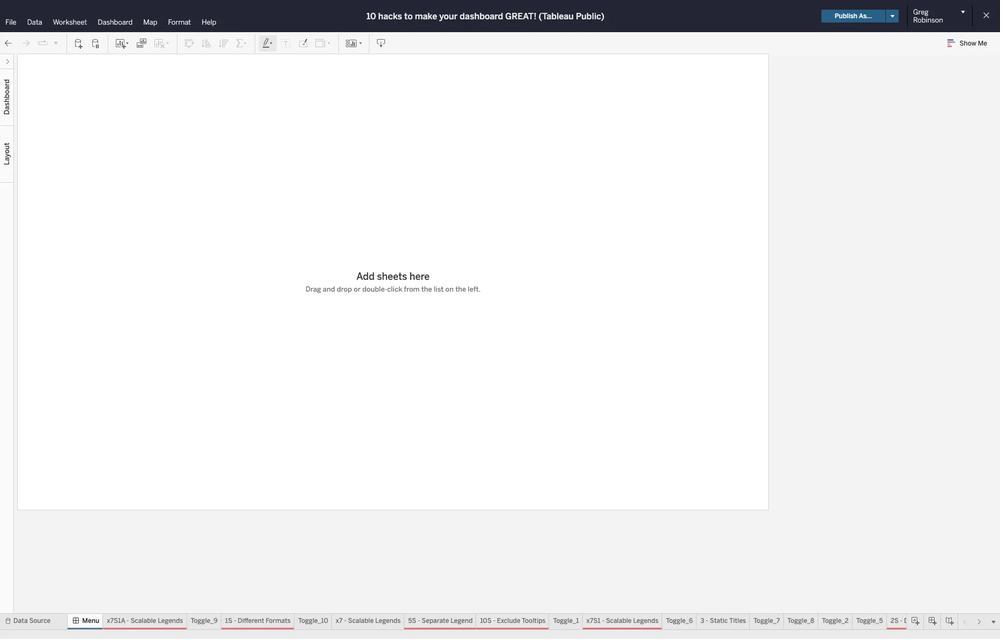 Task type: describe. For each thing, give the bounding box(es) containing it.
data for data
[[27, 18, 42, 26]]

toggle_7
[[754, 617, 780, 625]]

or
[[354, 285, 361, 293]]

legends for x7s1a - scalable legends
[[158, 617, 183, 625]]

new data source image
[[73, 38, 84, 49]]

great!
[[505, 11, 537, 21]]

swap rows and columns image
[[184, 38, 195, 49]]

scalable for x7s1a
[[131, 617, 156, 625]]

3
[[701, 617, 705, 625]]

here
[[410, 271, 430, 283]]

dynamic
[[904, 617, 931, 625]]

totals image
[[235, 38, 248, 49]]

from
[[404, 285, 420, 293]]

1s
[[225, 617, 232, 625]]

separate
[[422, 617, 449, 625]]

publish as...
[[835, 12, 872, 20]]

- for 1s
[[234, 617, 236, 625]]

worksheet
[[53, 18, 87, 26]]

clear sheet image
[[153, 38, 171, 49]]

show me
[[960, 40, 987, 47]]

show
[[960, 40, 977, 47]]

click
[[387, 285, 402, 293]]

your
[[439, 11, 458, 21]]

different
[[238, 617, 264, 625]]

layout
[[3, 143, 11, 165]]

expand image
[[4, 58, 11, 65]]

map
[[143, 18, 157, 26]]

scalable for x7s1
[[606, 617, 632, 625]]

x7 - scalable legends
[[336, 617, 401, 625]]

(tableau
[[539, 11, 574, 21]]

greg robinson
[[913, 8, 943, 24]]

pause auto updates image
[[91, 38, 101, 49]]

formatting
[[932, 617, 966, 625]]

- for x7s1a
[[127, 617, 129, 625]]

me
[[978, 40, 987, 47]]

publish
[[835, 12, 858, 20]]

1 the from the left
[[421, 285, 432, 293]]

sheets
[[377, 271, 407, 283]]

robinson
[[913, 16, 943, 24]]

scalable for x7
[[348, 617, 374, 625]]

to
[[404, 11, 413, 21]]

10s
[[480, 617, 492, 625]]

0 vertical spatial dashboard
[[98, 18, 133, 26]]

5s - separate legend
[[408, 617, 473, 625]]

list
[[434, 285, 444, 293]]

toggle_9
[[191, 617, 218, 625]]

3 - static titles
[[701, 617, 746, 625]]

- for 5s
[[418, 617, 420, 625]]

sort ascending image
[[201, 38, 212, 49]]

- for x7
[[344, 617, 347, 625]]

left.
[[468, 285, 481, 293]]

publish as... button
[[822, 10, 886, 23]]

toggle_8
[[788, 617, 815, 625]]

10s - exclude tooltips
[[480, 617, 546, 625]]

duplicate image
[[136, 38, 147, 49]]

x7s1a - scalable legends
[[107, 617, 183, 625]]

2s
[[891, 617, 899, 625]]

as...
[[859, 12, 872, 20]]

format
[[168, 18, 191, 26]]

and
[[323, 285, 335, 293]]

replay animation image
[[53, 39, 59, 46]]

make
[[415, 11, 437, 21]]

toggle_5
[[856, 617, 883, 625]]

greg
[[913, 8, 929, 16]]



Task type: vqa. For each thing, say whether or not it's contained in the screenshot.
terry.turtle image
no



Task type: locate. For each thing, give the bounding box(es) containing it.
2 legends from the left
[[375, 617, 401, 625]]

0 horizontal spatial the
[[421, 285, 432, 293]]

x7
[[336, 617, 343, 625]]

10
[[367, 11, 376, 21]]

public)
[[576, 11, 605, 21]]

-
[[127, 617, 129, 625], [234, 617, 236, 625], [344, 617, 347, 625], [418, 617, 420, 625], [493, 617, 496, 625], [602, 617, 604, 625], [706, 617, 708, 625], [900, 617, 903, 625]]

legends for x7s1 - scalable legends
[[633, 617, 659, 625]]

exclude
[[497, 617, 521, 625]]

legends left toggle_6
[[633, 617, 659, 625]]

hacks
[[378, 11, 402, 21]]

replay animation image
[[38, 38, 48, 49]]

x7s1 - scalable legends
[[587, 617, 659, 625]]

double-
[[362, 285, 387, 293]]

redo image
[[20, 38, 31, 49]]

scalable right x7s1a
[[131, 617, 156, 625]]

6 - from the left
[[602, 617, 604, 625]]

2 horizontal spatial scalable
[[606, 617, 632, 625]]

2 scalable from the left
[[348, 617, 374, 625]]

dashboard
[[460, 11, 503, 21]]

x7s1
[[587, 617, 601, 625]]

legends left toggle_9
[[158, 617, 183, 625]]

1s - different formats
[[225, 617, 291, 625]]

- for x7s1
[[602, 617, 604, 625]]

3 - from the left
[[344, 617, 347, 625]]

- right the x7
[[344, 617, 347, 625]]

scalable right the x7
[[348, 617, 374, 625]]

legends
[[158, 617, 183, 625], [375, 617, 401, 625], [633, 617, 659, 625]]

add
[[357, 271, 375, 283]]

legends left 5s
[[375, 617, 401, 625]]

- right "3"
[[706, 617, 708, 625]]

- for 10s
[[493, 617, 496, 625]]

legends for x7 - scalable legends
[[375, 617, 401, 625]]

1 horizontal spatial legends
[[375, 617, 401, 625]]

- right x7s1
[[602, 617, 604, 625]]

2 the from the left
[[455, 285, 466, 293]]

1 - from the left
[[127, 617, 129, 625]]

- right 2s
[[900, 617, 903, 625]]

2s - dynamic formatting
[[891, 617, 966, 625]]

3 legends from the left
[[633, 617, 659, 625]]

- right 10s
[[493, 617, 496, 625]]

show/hide cards image
[[345, 38, 363, 49]]

new worksheet image
[[115, 38, 130, 49]]

toggle_1
[[553, 617, 579, 625]]

add sheets here drag and drop or double-click from the list on the left.
[[306, 271, 481, 293]]

undo image
[[3, 38, 14, 49]]

- right x7s1a
[[127, 617, 129, 625]]

1 vertical spatial data
[[13, 617, 28, 625]]

4 - from the left
[[418, 617, 420, 625]]

help
[[202, 18, 216, 26]]

toggle_6
[[666, 617, 693, 625]]

8 - from the left
[[900, 617, 903, 625]]

5 - from the left
[[493, 617, 496, 625]]

5s
[[408, 617, 416, 625]]

data left source
[[13, 617, 28, 625]]

- for 2s
[[900, 617, 903, 625]]

10 hacks to make your dashboard great! (tableau public)
[[367, 11, 605, 21]]

highlight image
[[262, 38, 274, 49]]

0 horizontal spatial scalable
[[131, 617, 156, 625]]

1 legends from the left
[[158, 617, 183, 625]]

7 - from the left
[[706, 617, 708, 625]]

toggle_10
[[298, 617, 328, 625]]

1 horizontal spatial dashboard
[[98, 18, 133, 26]]

0 horizontal spatial dashboard
[[3, 79, 11, 115]]

0 vertical spatial data
[[27, 18, 42, 26]]

- for 3
[[706, 617, 708, 625]]

file
[[5, 18, 16, 26]]

download image
[[376, 38, 387, 49]]

2 horizontal spatial legends
[[633, 617, 659, 625]]

legend
[[451, 617, 473, 625]]

1 horizontal spatial the
[[455, 285, 466, 293]]

on
[[445, 285, 454, 293]]

dashboard
[[98, 18, 133, 26], [3, 79, 11, 115]]

formats
[[266, 617, 291, 625]]

show labels image
[[281, 38, 291, 49]]

data for data source
[[13, 617, 28, 625]]

format workbook image
[[298, 38, 308, 49]]

sort descending image
[[218, 38, 229, 49]]

2 - from the left
[[234, 617, 236, 625]]

show me button
[[943, 35, 997, 51]]

drag
[[306, 285, 321, 293]]

the left list at the top left of the page
[[421, 285, 432, 293]]

3 scalable from the left
[[606, 617, 632, 625]]

tooltips
[[522, 617, 546, 625]]

drop
[[337, 285, 352, 293]]

scalable right x7s1
[[606, 617, 632, 625]]

0 horizontal spatial legends
[[158, 617, 183, 625]]

toggle_2
[[822, 617, 849, 625]]

1 vertical spatial dashboard
[[3, 79, 11, 115]]

menu
[[82, 617, 99, 625]]

x7s1a
[[107, 617, 125, 625]]

1 scalable from the left
[[131, 617, 156, 625]]

titles
[[729, 617, 746, 625]]

- right 5s
[[418, 617, 420, 625]]

data up replay animation image
[[27, 18, 42, 26]]

data source
[[13, 617, 51, 625]]

1 horizontal spatial scalable
[[348, 617, 374, 625]]

dashboard up new worksheet image on the top of page
[[98, 18, 133, 26]]

scalable
[[131, 617, 156, 625], [348, 617, 374, 625], [606, 617, 632, 625]]

the
[[421, 285, 432, 293], [455, 285, 466, 293]]

static
[[710, 617, 728, 625]]

- right 1s
[[234, 617, 236, 625]]

source
[[29, 617, 51, 625]]

dashboard down the 'expand' icon on the top left of the page
[[3, 79, 11, 115]]

data
[[27, 18, 42, 26], [13, 617, 28, 625]]

the right on
[[455, 285, 466, 293]]

fit image
[[315, 38, 332, 49]]



